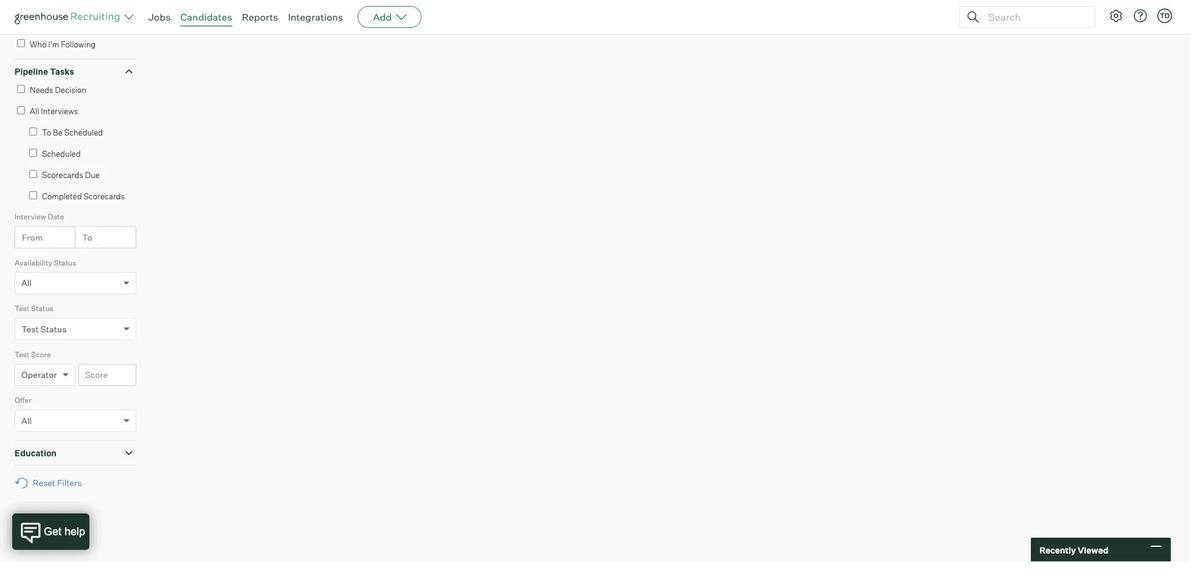 Task type: describe. For each thing, give the bounding box(es) containing it.
reset filters
[[33, 479, 82, 489]]

reset filters button
[[15, 472, 88, 495]]

interviews
[[41, 107, 78, 117]]

from
[[22, 232, 43, 243]]

filters
[[57, 479, 82, 489]]

configure image
[[1109, 9, 1123, 23]]

offer element
[[15, 395, 136, 441]]

coordinator
[[21, 13, 69, 24]]

recently
[[1040, 545, 1076, 556]]

test for operator
[[15, 350, 29, 360]]

1 vertical spatial test status
[[21, 324, 67, 335]]

Score number field
[[78, 365, 136, 387]]

decision
[[55, 86, 86, 95]]

all for availability status
[[21, 278, 32, 289]]

candidates link
[[180, 11, 232, 23]]

who i'm following
[[30, 40, 96, 49]]

reports link
[[242, 11, 278, 23]]

reset
[[33, 479, 55, 489]]

pipeline
[[15, 66, 48, 77]]

availability
[[15, 259, 52, 268]]

jobs link
[[148, 11, 171, 23]]

integrations
[[288, 11, 343, 23]]

status for test status
[[31, 305, 53, 314]]

following
[[61, 40, 96, 49]]

pipeline tasks
[[15, 66, 74, 77]]

all for offer
[[21, 416, 32, 427]]

i'm
[[48, 40, 59, 49]]

test status element
[[15, 303, 136, 349]]

test for test status
[[15, 305, 29, 314]]

0 vertical spatial all
[[30, 107, 39, 117]]

candidates
[[180, 11, 232, 23]]

2 vertical spatial status
[[41, 324, 67, 335]]

greenhouse recruiting image
[[15, 10, 124, 24]]

to for to be scheduled
[[42, 128, 51, 138]]

Needs Decision checkbox
[[17, 86, 25, 93]]

status for all
[[54, 259, 76, 268]]

jobs
[[148, 11, 171, 23]]

availability status
[[15, 259, 76, 268]]

td button
[[1155, 6, 1175, 26]]

td
[[1160, 12, 1170, 20]]

completed
[[42, 192, 82, 202]]

interview
[[15, 213, 46, 222]]

scorecards due
[[42, 171, 100, 180]]

interview date
[[15, 213, 64, 222]]

be
[[53, 128, 63, 138]]

add button
[[358, 6, 422, 28]]

0 vertical spatial scorecards
[[42, 171, 83, 180]]



Task type: locate. For each thing, give the bounding box(es) containing it.
to down the completed scorecards
[[82, 232, 92, 243]]

All Interviews checkbox
[[17, 107, 25, 115]]

scheduled down be
[[42, 149, 81, 159]]

scheduled
[[64, 128, 103, 138], [42, 149, 81, 159]]

status down the availability status element
[[31, 305, 53, 314]]

all
[[30, 107, 39, 117], [21, 278, 32, 289], [21, 416, 32, 427]]

scorecards up the completed
[[42, 171, 83, 180]]

all down the availability
[[21, 278, 32, 289]]

test
[[15, 305, 29, 314], [21, 324, 39, 335], [15, 350, 29, 360]]

0 vertical spatial status
[[54, 259, 76, 268]]

date
[[48, 213, 64, 222]]

all interviews
[[30, 107, 78, 117]]

0 vertical spatial scheduled
[[64, 128, 103, 138]]

test status up score
[[21, 324, 67, 335]]

Scheduled checkbox
[[29, 149, 37, 157]]

to be scheduled
[[42, 128, 103, 138]]

test status down the availability
[[15, 305, 53, 314]]

1 vertical spatial scheduled
[[42, 149, 81, 159]]

add
[[373, 11, 392, 23]]

0 vertical spatial to
[[42, 128, 51, 138]]

td button
[[1158, 9, 1172, 23]]

status
[[54, 259, 76, 268], [31, 305, 53, 314], [41, 324, 67, 335]]

reports
[[242, 11, 278, 23]]

0 horizontal spatial scorecards
[[42, 171, 83, 180]]

availability status element
[[15, 257, 136, 303]]

tasks
[[50, 66, 74, 77]]

scorecards
[[42, 171, 83, 180], [84, 192, 125, 202]]

recently viewed
[[1040, 545, 1109, 556]]

all down offer
[[21, 416, 32, 427]]

Completed Scorecards checkbox
[[29, 192, 37, 200]]

0 horizontal spatial to
[[42, 128, 51, 138]]

scorecards down due
[[84, 192, 125, 202]]

all inside the availability status element
[[21, 278, 32, 289]]

1 vertical spatial scorecards
[[84, 192, 125, 202]]

offer
[[15, 396, 31, 406]]

1 vertical spatial to
[[82, 232, 92, 243]]

score
[[31, 350, 51, 360]]

Scorecards Due checkbox
[[29, 171, 37, 179]]

2 vertical spatial all
[[21, 416, 32, 427]]

test status
[[15, 305, 53, 314], [21, 324, 67, 335]]

1 vertical spatial status
[[31, 305, 53, 314]]

Search text field
[[985, 8, 1084, 26]]

status up score
[[41, 324, 67, 335]]

scheduled right be
[[64, 128, 103, 138]]

operator
[[21, 370, 57, 381]]

needs decision
[[30, 86, 86, 95]]

1 horizontal spatial to
[[82, 232, 92, 243]]

status right the availability
[[54, 259, 76, 268]]

integrations link
[[288, 11, 343, 23]]

to for to
[[82, 232, 92, 243]]

Who I'm Following checkbox
[[17, 40, 25, 48]]

1 vertical spatial all
[[21, 278, 32, 289]]

all inside offer element
[[21, 416, 32, 427]]

to left be
[[42, 128, 51, 138]]

education
[[15, 448, 57, 459]]

all right all interviews checkbox
[[30, 107, 39, 117]]

due
[[85, 171, 100, 180]]

completed scorecards
[[42, 192, 125, 202]]

who
[[30, 40, 46, 49]]

To Be Scheduled checkbox
[[29, 128, 37, 136]]

needs
[[30, 86, 53, 95]]

1 vertical spatial test
[[21, 324, 39, 335]]

to
[[42, 128, 51, 138], [82, 232, 92, 243]]

0 vertical spatial test status
[[15, 305, 53, 314]]

viewed
[[1078, 545, 1109, 556]]

2 vertical spatial test
[[15, 350, 29, 360]]

test score
[[15, 350, 51, 360]]

0 vertical spatial test
[[15, 305, 29, 314]]

1 horizontal spatial scorecards
[[84, 192, 125, 202]]



Task type: vqa. For each thing, say whether or not it's contained in the screenshot.
Test Status to the top
yes



